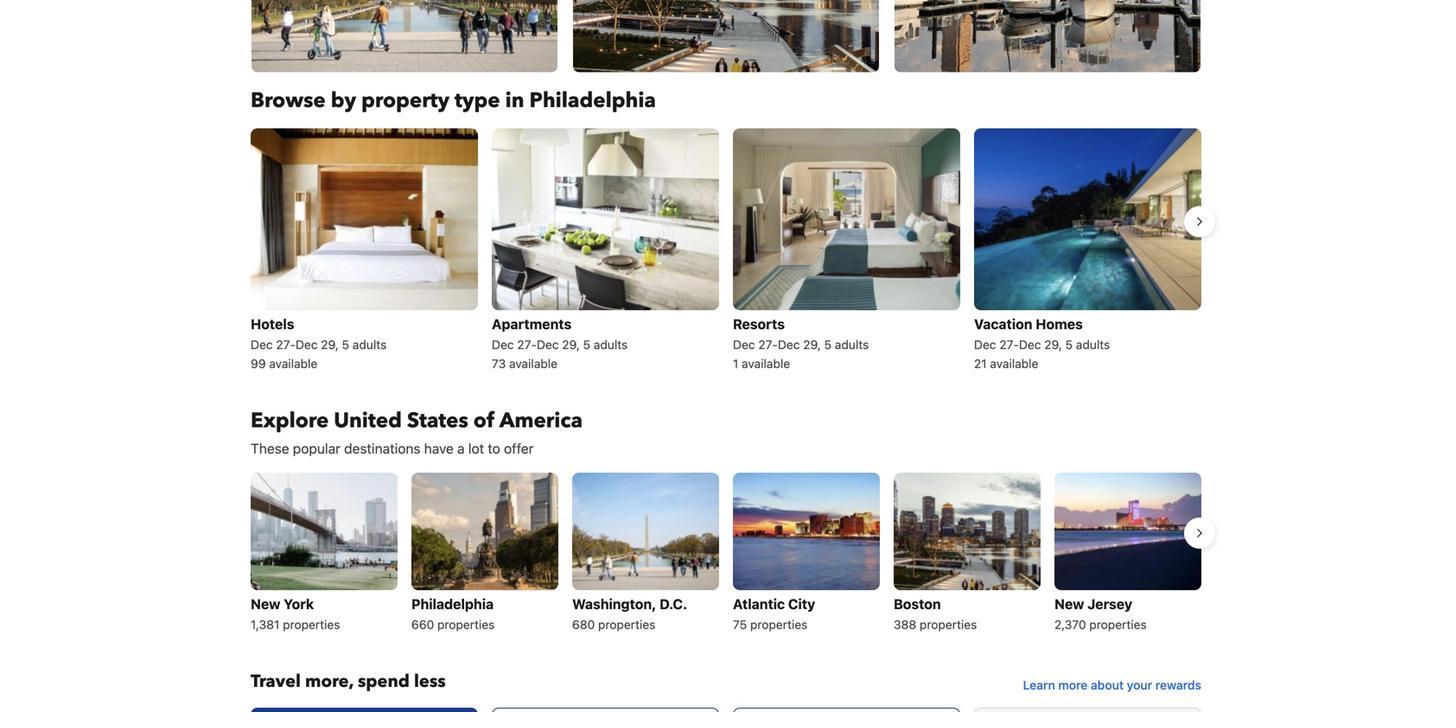 Task type: vqa. For each thing, say whether or not it's contained in the screenshot.


Task type: describe. For each thing, give the bounding box(es) containing it.
5 for apartments
[[583, 337, 590, 352]]

properties for new york
[[283, 618, 340, 632]]

explore
[[251, 407, 329, 435]]

philadelphia inside philadelphia 660 properties
[[411, 596, 494, 612]]

destinations
[[344, 440, 421, 457]]

27- for hotels
[[276, 337, 296, 352]]

5 dec from the left
[[733, 337, 755, 352]]

properties inside boston 388 properties
[[920, 618, 977, 632]]

these
[[251, 440, 289, 457]]

america
[[500, 407, 583, 435]]

vacation
[[974, 316, 1033, 332]]

27- for apartments
[[517, 337, 537, 352]]

27- for resorts
[[758, 337, 778, 352]]

adults for hotels
[[353, 337, 387, 352]]

travel
[[251, 670, 301, 694]]

75
[[733, 618, 747, 632]]

boston 388 properties
[[894, 596, 977, 632]]

1 horizontal spatial philadelphia
[[529, 86, 656, 115]]

lot
[[468, 440, 484, 457]]

browse
[[251, 86, 326, 115]]

states
[[407, 407, 468, 435]]

5 for resorts
[[824, 337, 832, 352]]

1 dec from the left
[[251, 337, 273, 352]]

philadelphia 660 properties
[[411, 596, 495, 632]]

29, for apartments
[[562, 337, 580, 352]]

3 dec from the left
[[492, 337, 514, 352]]

new for new york
[[251, 596, 280, 612]]

resorts
[[733, 316, 785, 332]]

jersey
[[1088, 596, 1133, 612]]

travel more, spend less
[[251, 670, 446, 694]]

type
[[455, 86, 500, 115]]

29, inside vacation homes dec 27-dec 29, 5 adults 21 available
[[1044, 337, 1062, 352]]

united
[[334, 407, 402, 435]]

atlantic
[[733, 596, 785, 612]]

a
[[457, 440, 465, 457]]

explore united states of america these popular destinations have a lot to offer
[[251, 407, 583, 457]]

73
[[492, 357, 506, 371]]

new jersey 2,370 properties
[[1055, 596, 1147, 632]]

region containing hotels
[[237, 121, 1215, 379]]

about
[[1091, 678, 1124, 692]]

adults inside vacation homes dec 27-dec 29, 5 adults 21 available
[[1076, 337, 1110, 352]]

learn
[[1023, 678, 1055, 692]]

d.c.
[[660, 596, 687, 612]]

2,370
[[1055, 618, 1086, 632]]

of
[[474, 407, 495, 435]]

learn more about your rewards link
[[1016, 670, 1209, 701]]

boston
[[894, 596, 941, 612]]

388
[[894, 618, 917, 632]]

adults for resorts
[[835, 337, 869, 352]]

2 dec from the left
[[296, 337, 318, 352]]

have
[[424, 440, 454, 457]]



Task type: locate. For each thing, give the bounding box(es) containing it.
available
[[269, 357, 318, 371], [509, 357, 558, 371], [742, 357, 790, 371], [990, 357, 1039, 371]]

less
[[414, 670, 446, 694]]

washington, d.c. 680 properties
[[572, 596, 687, 632]]

1 new from the left
[[251, 596, 280, 612]]

2 properties from the left
[[437, 618, 495, 632]]

5 inside vacation homes dec 27-dec 29, 5 adults 21 available
[[1066, 337, 1073, 352]]

adults
[[353, 337, 387, 352], [594, 337, 628, 352], [835, 337, 869, 352], [1076, 337, 1110, 352]]

29, inside hotels dec 27-dec 29, 5 adults 99 available
[[321, 337, 339, 352]]

1 27- from the left
[[276, 337, 296, 352]]

29,
[[321, 337, 339, 352], [562, 337, 580, 352], [803, 337, 821, 352], [1044, 337, 1062, 352]]

apartments
[[492, 316, 572, 332]]

1 horizontal spatial new
[[1055, 596, 1084, 612]]

available for hotels
[[269, 357, 318, 371]]

washington,
[[572, 596, 656, 612]]

philadelphia right in
[[529, 86, 656, 115]]

1 vertical spatial region
[[237, 466, 1215, 642]]

city
[[788, 596, 815, 612]]

1,381
[[251, 618, 280, 632]]

available right 21
[[990, 357, 1039, 371]]

new
[[251, 596, 280, 612], [1055, 596, 1084, 612]]

adults inside resorts dec 27-dec 29, 5 adults 1 available
[[835, 337, 869, 352]]

available inside vacation homes dec 27-dec 29, 5 adults 21 available
[[990, 357, 1039, 371]]

5 properties from the left
[[920, 618, 977, 632]]

3 properties from the left
[[598, 618, 656, 632]]

0 horizontal spatial new
[[251, 596, 280, 612]]

2 adults from the left
[[594, 337, 628, 352]]

dec up 73
[[492, 337, 514, 352]]

properties inside 'new york 1,381 properties'
[[283, 618, 340, 632]]

0 vertical spatial philadelphia
[[529, 86, 656, 115]]

27- down apartments
[[517, 337, 537, 352]]

1 adults from the left
[[353, 337, 387, 352]]

3 adults from the left
[[835, 337, 869, 352]]

region containing new york
[[237, 466, 1215, 642]]

2 27- from the left
[[517, 337, 537, 352]]

1 properties from the left
[[283, 618, 340, 632]]

available inside hotels dec 27-dec 29, 5 adults 99 available
[[269, 357, 318, 371]]

available for resorts
[[742, 357, 790, 371]]

available inside resorts dec 27-dec 29, 5 adults 1 available
[[742, 357, 790, 371]]

2 available from the left
[[509, 357, 558, 371]]

philadelphia
[[529, 86, 656, 115], [411, 596, 494, 612]]

dec up 99
[[251, 337, 273, 352]]

8 dec from the left
[[1019, 337, 1041, 352]]

29, for hotels
[[321, 337, 339, 352]]

new inside new jersey 2,370 properties
[[1055, 596, 1084, 612]]

dec down apartments
[[537, 337, 559, 352]]

4 29, from the left
[[1044, 337, 1062, 352]]

27- inside resorts dec 27-dec 29, 5 adults 1 available
[[758, 337, 778, 352]]

4 adults from the left
[[1076, 337, 1110, 352]]

27- down hotels
[[276, 337, 296, 352]]

dec down resorts
[[778, 337, 800, 352]]

learn more about your rewards
[[1023, 678, 1202, 692]]

atlantic city 75 properties
[[733, 596, 815, 632]]

new up 2,370
[[1055, 596, 1084, 612]]

29, inside resorts dec 27-dec 29, 5 adults 1 available
[[803, 337, 821, 352]]

5 inside resorts dec 27-dec 29, 5 adults 1 available
[[824, 337, 832, 352]]

7 dec from the left
[[974, 337, 996, 352]]

4 27- from the left
[[1000, 337, 1019, 352]]

properties inside philadelphia 660 properties
[[437, 618, 495, 632]]

2 29, from the left
[[562, 337, 580, 352]]

4 dec from the left
[[537, 337, 559, 352]]

0 vertical spatial region
[[237, 121, 1215, 379]]

hotels dec 27-dec 29, 5 adults 99 available
[[251, 316, 387, 371]]

more
[[1058, 678, 1088, 692]]

properties inside washington, d.c. 680 properties
[[598, 618, 656, 632]]

27- down resorts
[[758, 337, 778, 352]]

99
[[251, 357, 266, 371]]

properties down washington,
[[598, 618, 656, 632]]

5 inside hotels dec 27-dec 29, 5 adults 99 available
[[342, 337, 349, 352]]

spend
[[358, 670, 410, 694]]

3 29, from the left
[[803, 337, 821, 352]]

popular
[[293, 440, 341, 457]]

5 for hotels
[[342, 337, 349, 352]]

4 5 from the left
[[1066, 337, 1073, 352]]

660
[[411, 618, 434, 632]]

3 available from the left
[[742, 357, 790, 371]]

new inside 'new york 1,381 properties'
[[251, 596, 280, 612]]

3 5 from the left
[[824, 337, 832, 352]]

resorts dec 27-dec 29, 5 adults 1 available
[[733, 316, 869, 371]]

1 29, from the left
[[321, 337, 339, 352]]

adults inside hotels dec 27-dec 29, 5 adults 99 available
[[353, 337, 387, 352]]

property
[[361, 86, 450, 115]]

available right 73
[[509, 357, 558, 371]]

properties
[[283, 618, 340, 632], [437, 618, 495, 632], [598, 618, 656, 632], [750, 618, 808, 632], [920, 618, 977, 632], [1090, 618, 1147, 632]]

5 inside apartments dec 27-dec 29, 5 adults 73 available
[[583, 337, 590, 352]]

dec up 21
[[974, 337, 996, 352]]

new for new jersey
[[1055, 596, 1084, 612]]

apartments dec 27-dec 29, 5 adults 73 available
[[492, 316, 628, 371]]

6 dec from the left
[[778, 337, 800, 352]]

1 vertical spatial philadelphia
[[411, 596, 494, 612]]

more,
[[305, 670, 354, 694]]

available for apartments
[[509, 357, 558, 371]]

properties inside atlantic city 75 properties
[[750, 618, 808, 632]]

0 horizontal spatial philadelphia
[[411, 596, 494, 612]]

27- down the vacation
[[1000, 337, 1019, 352]]

21
[[974, 357, 987, 371]]

1 5 from the left
[[342, 337, 349, 352]]

dec
[[251, 337, 273, 352], [296, 337, 318, 352], [492, 337, 514, 352], [537, 337, 559, 352], [733, 337, 755, 352], [778, 337, 800, 352], [974, 337, 996, 352], [1019, 337, 1041, 352]]

york
[[284, 596, 314, 612]]

your
[[1127, 678, 1152, 692]]

new up 1,381
[[251, 596, 280, 612]]

680
[[572, 618, 595, 632]]

properties down atlantic
[[750, 618, 808, 632]]

dec down the vacation
[[1019, 337, 1041, 352]]

to
[[488, 440, 500, 457]]

properties down york
[[283, 618, 340, 632]]

rewards
[[1156, 678, 1202, 692]]

hotels
[[251, 316, 294, 332]]

properties inside new jersey 2,370 properties
[[1090, 618, 1147, 632]]

3 27- from the left
[[758, 337, 778, 352]]

4 properties from the left
[[750, 618, 808, 632]]

available inside apartments dec 27-dec 29, 5 adults 73 available
[[509, 357, 558, 371]]

properties right 660
[[437, 618, 495, 632]]

by
[[331, 86, 356, 115]]

new york 1,381 properties
[[251, 596, 340, 632]]

adults for apartments
[[594, 337, 628, 352]]

2 5 from the left
[[583, 337, 590, 352]]

27- inside vacation homes dec 27-dec 29, 5 adults 21 available
[[1000, 337, 1019, 352]]

vacation homes dec 27-dec 29, 5 adults 21 available
[[974, 316, 1110, 371]]

1 region from the top
[[237, 121, 1215, 379]]

philadelphia up 660
[[411, 596, 494, 612]]

2 new from the left
[[1055, 596, 1084, 612]]

adults inside apartments dec 27-dec 29, 5 adults 73 available
[[594, 337, 628, 352]]

browse by property type in philadelphia
[[251, 86, 656, 115]]

5
[[342, 337, 349, 352], [583, 337, 590, 352], [824, 337, 832, 352], [1066, 337, 1073, 352]]

6 properties from the left
[[1090, 618, 1147, 632]]

properties down jersey on the bottom
[[1090, 618, 1147, 632]]

1 available from the left
[[269, 357, 318, 371]]

27-
[[276, 337, 296, 352], [517, 337, 537, 352], [758, 337, 778, 352], [1000, 337, 1019, 352]]

properties for new jersey
[[1090, 618, 1147, 632]]

homes
[[1036, 316, 1083, 332]]

properties for atlantic city
[[750, 618, 808, 632]]

29, for resorts
[[803, 337, 821, 352]]

27- inside hotels dec 27-dec 29, 5 adults 99 available
[[276, 337, 296, 352]]

29, inside apartments dec 27-dec 29, 5 adults 73 available
[[562, 337, 580, 352]]

properties down the boston
[[920, 618, 977, 632]]

available right 99
[[269, 357, 318, 371]]

properties for washington, d.c.
[[598, 618, 656, 632]]

4 available from the left
[[990, 357, 1039, 371]]

27- inside apartments dec 27-dec 29, 5 adults 73 available
[[517, 337, 537, 352]]

offer
[[504, 440, 534, 457]]

in
[[505, 86, 524, 115]]

available right 1
[[742, 357, 790, 371]]

1
[[733, 357, 739, 371]]

dec up 1
[[733, 337, 755, 352]]

2 region from the top
[[237, 466, 1215, 642]]

dec up explore
[[296, 337, 318, 352]]

region
[[237, 121, 1215, 379], [237, 466, 1215, 642]]



